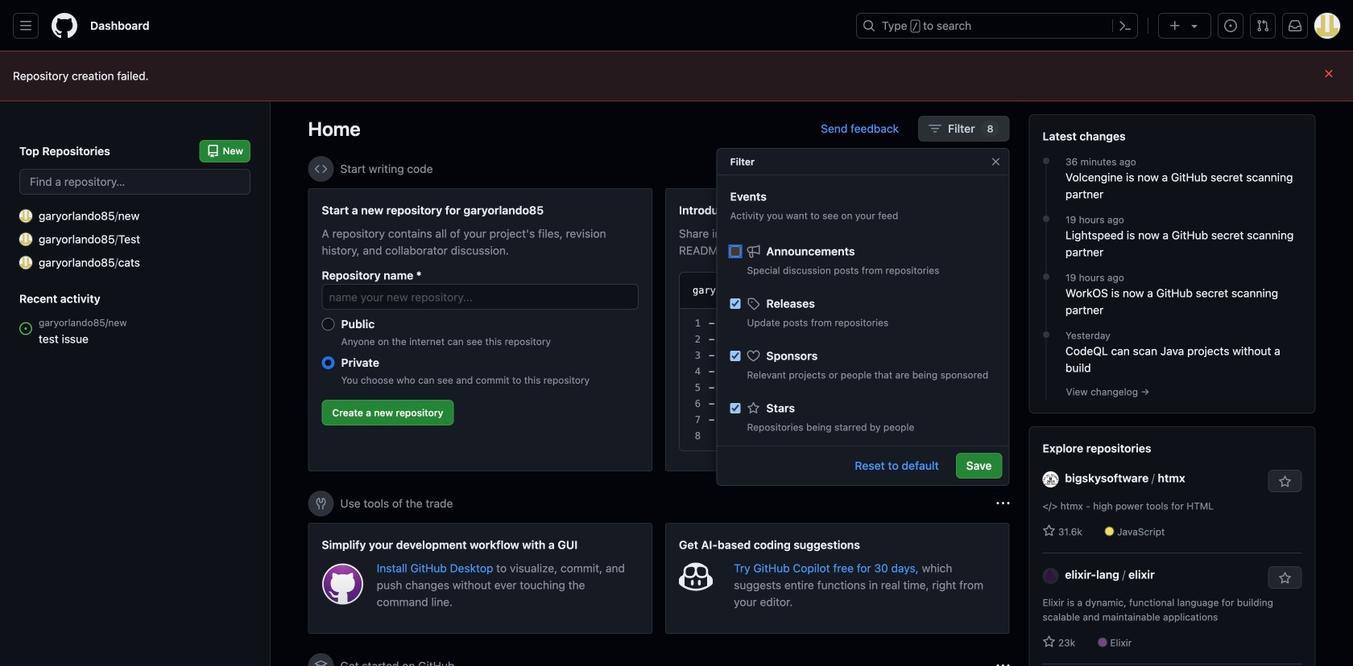 Task type: locate. For each thing, give the bounding box(es) containing it.
megaphone image
[[747, 245, 760, 258]]

star image down @elixir-lang profile icon
[[1043, 636, 1056, 649]]

issue opened image
[[1224, 19, 1237, 32]]

2 star image from the top
[[1043, 636, 1056, 649]]

alert
[[13, 68, 1340, 85]]

mortar board image
[[315, 660, 327, 667]]

@bigskysoftware profile image
[[1043, 472, 1059, 488]]

0 vertical spatial why am i seeing this? image
[[997, 498, 1010, 511]]

2 dot fill image from the top
[[1040, 329, 1053, 342]]

dot fill image
[[1040, 155, 1053, 168], [1040, 329, 1053, 342]]

None checkbox
[[730, 246, 741, 257]]

explore repositories navigation
[[1029, 427, 1316, 667]]

cats image
[[19, 257, 32, 269]]

star image up @elixir-lang profile icon
[[1043, 525, 1056, 538]]

why am i seeing this? image
[[997, 163, 1010, 176]]

Find a repository… text field
[[19, 169, 250, 195]]

star image for "@bigskysoftware profile" icon
[[1043, 525, 1056, 538]]

tag image
[[747, 298, 760, 311]]

why am i seeing this? image for 'tools' image
[[997, 498, 1010, 511]]

dismiss this message image
[[1323, 67, 1335, 80]]

0 vertical spatial dot fill image
[[1040, 155, 1053, 168]]

github desktop image
[[322, 564, 364, 606]]

1 dot fill image from the top
[[1040, 155, 1053, 168]]

explore element
[[1029, 114, 1316, 667]]

star image
[[1043, 525, 1056, 538], [1043, 636, 1056, 649]]

why am i seeing this? image
[[997, 498, 1010, 511], [997, 660, 1010, 667]]

1 star image from the top
[[1043, 525, 1056, 538]]

1 vertical spatial star image
[[1043, 636, 1056, 649]]

2 why am i seeing this? image from the top
[[997, 660, 1010, 667]]

None checkbox
[[730, 299, 741, 309], [730, 351, 741, 362], [730, 404, 741, 414], [730, 299, 741, 309], [730, 351, 741, 362], [730, 404, 741, 414]]

None submit
[[930, 279, 982, 302]]

1 vertical spatial dot fill image
[[1040, 329, 1053, 342]]

close menu image
[[990, 155, 1002, 168]]

dot fill image
[[1040, 213, 1053, 226], [1040, 271, 1053, 284]]

1 vertical spatial dot fill image
[[1040, 271, 1053, 284]]

None radio
[[322, 318, 335, 331]]

star this repository image
[[1279, 573, 1292, 586]]

notifications image
[[1289, 19, 1302, 32]]

0 vertical spatial dot fill image
[[1040, 213, 1053, 226]]

none radio inside the "start a new repository" "element"
[[322, 318, 335, 331]]

tools image
[[315, 498, 327, 511]]

0 vertical spatial star image
[[1043, 525, 1056, 538]]

none submit inside introduce yourself with a profile readme element
[[930, 279, 982, 302]]

None radio
[[322, 357, 335, 370]]

get ai-based coding suggestions element
[[665, 524, 1010, 635]]

1 vertical spatial why am i seeing this? image
[[997, 660, 1010, 667]]

code image
[[315, 163, 327, 176]]

star image for @elixir-lang profile icon
[[1043, 636, 1056, 649]]

menu
[[717, 231, 1009, 656]]

1 why am i seeing this? image from the top
[[997, 498, 1010, 511]]



Task type: vqa. For each thing, say whether or not it's contained in the screenshot.
dismiss this message icon
yes



Task type: describe. For each thing, give the bounding box(es) containing it.
simplify your development workflow with a gui element
[[308, 524, 652, 635]]

new image
[[19, 210, 32, 223]]

start a new repository element
[[308, 188, 652, 472]]

test image
[[19, 233, 32, 246]]

2 dot fill image from the top
[[1040, 271, 1053, 284]]

@elixir-lang profile image
[[1043, 569, 1059, 585]]

Top Repositories search field
[[19, 169, 250, 195]]

none radio inside the "start a new repository" "element"
[[322, 357, 335, 370]]

command palette image
[[1119, 19, 1132, 32]]

star image
[[747, 402, 760, 415]]

star this repository image
[[1279, 476, 1292, 489]]

introduce yourself with a profile readme element
[[665, 188, 1010, 472]]

triangle down image
[[1188, 19, 1201, 32]]

name your new repository... text field
[[322, 284, 639, 310]]

why am i seeing this? image for mortar board icon
[[997, 660, 1010, 667]]

heart image
[[747, 350, 760, 363]]

git pull request image
[[1257, 19, 1269, 32]]

open issue image
[[19, 323, 32, 335]]

homepage image
[[52, 13, 77, 39]]

1 dot fill image from the top
[[1040, 213, 1053, 226]]

filter image
[[929, 122, 942, 135]]

plus image
[[1169, 19, 1182, 32]]



